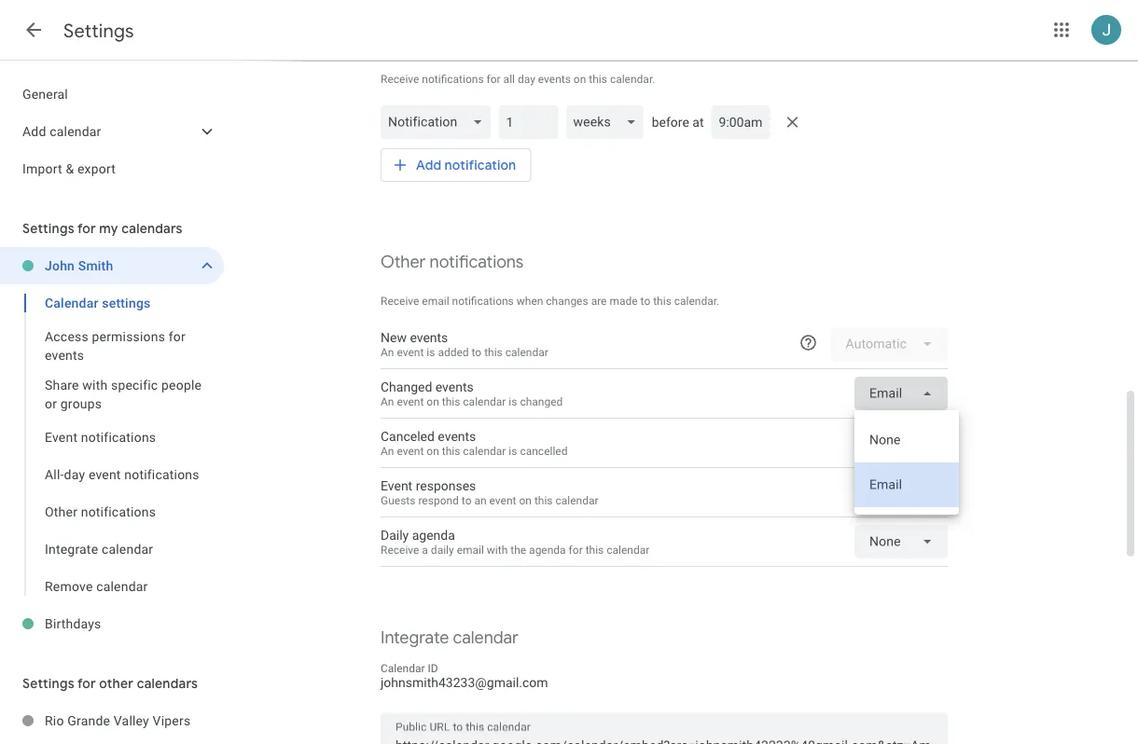 Task type: vqa. For each thing, say whether or not it's contained in the screenshot.
Canceled events's is
yes



Task type: describe. For each thing, give the bounding box(es) containing it.
notifications down the event notifications
[[124, 467, 199, 483]]

events for new events
[[410, 330, 448, 346]]

notifications up new events an event is added to this calendar
[[452, 295, 514, 308]]

1 option from the top
[[855, 418, 959, 463]]

all
[[504, 73, 515, 86]]

event for new
[[397, 346, 424, 359]]

all-day event notifications
[[45, 467, 199, 483]]

to inside event responses guests respond to an event on this calendar
[[462, 494, 472, 507]]

are
[[591, 295, 607, 308]]

settings for settings for my calendars
[[22, 220, 74, 237]]

for left the other
[[77, 676, 96, 693]]

changed events an event on this calendar is changed
[[381, 380, 563, 408]]

at
[[693, 114, 704, 130]]

calendar id johnsmith43233@gmail.com
[[381, 663, 548, 691]]

1 horizontal spatial other
[[381, 252, 426, 273]]

guests
[[381, 494, 416, 507]]

event inside settings for my calendars tree
[[89, 467, 121, 483]]

this right made
[[653, 295, 672, 308]]

day inside settings for my calendars tree
[[64, 467, 85, 483]]

changed
[[520, 395, 563, 408]]

for left all
[[487, 73, 501, 86]]

event responses guests respond to an event on this calendar
[[381, 479, 599, 507]]

receive notifications for all day events on this calendar.
[[381, 73, 656, 86]]

2 option from the top
[[855, 463, 959, 508]]

is for canceled events
[[509, 444, 517, 458]]

add notification button
[[381, 143, 531, 188]]

settings for settings
[[63, 19, 134, 42]]

1 horizontal spatial integrate
[[381, 628, 449, 649]]

this inside event responses guests respond to an event on this calendar
[[535, 494, 553, 507]]

calendar for calendar settings
[[45, 295, 99, 311]]

id
[[428, 663, 438, 676]]

rio grande valley vipers tree item
[[0, 703, 224, 740]]

daily agenda receive a daily email with the agenda for this calendar
[[381, 528, 650, 556]]

settings for my calendars tree
[[0, 247, 224, 643]]

add for add calendar
[[22, 124, 46, 139]]

birthdays link
[[45, 606, 224, 643]]

added
[[438, 346, 469, 359]]

for inside the access permissions for events
[[169, 329, 186, 344]]

permissions
[[92, 329, 165, 344]]

add for add notification
[[416, 157, 442, 174]]

event inside event responses guests respond to an event on this calendar
[[490, 494, 517, 507]]

1 horizontal spatial day
[[518, 73, 536, 86]]

smith
[[78, 258, 113, 273]]

integrate calendar inside settings for my calendars tree
[[45, 542, 153, 557]]

vipers
[[153, 714, 191, 729]]

changed
[[381, 380, 432, 395]]

an for changed events
[[381, 395, 394, 408]]

all-
[[45, 467, 64, 483]]

daily
[[381, 528, 409, 543]]

this inside daily agenda receive a daily email with the agenda for this calendar
[[586, 543, 604, 556]]

remove
[[45, 579, 93, 595]]

0 horizontal spatial agenda
[[412, 528, 455, 543]]

this up 1 week before at 9am element
[[589, 73, 608, 86]]

1 horizontal spatial other notifications
[[381, 252, 524, 273]]

event for event responses guests respond to an event on this calendar
[[381, 479, 413, 494]]

with inside daily agenda receive a daily email with the agenda for this calendar
[[487, 543, 508, 556]]

settings heading
[[63, 19, 134, 42]]

for left "my"
[[77, 220, 96, 237]]

access permissions for events
[[45, 329, 186, 363]]

receive for receive email notifications when changes are made to this calendar.
[[381, 295, 419, 308]]

on inside changed events an event on this calendar is changed
[[427, 395, 439, 408]]

calendar settings
[[45, 295, 151, 311]]

tree containing general
[[0, 76, 224, 188]]

import & export
[[22, 161, 116, 176]]

events inside the access permissions for events
[[45, 348, 84, 363]]

an
[[475, 494, 487, 507]]

other notifications inside settings for my calendars tree
[[45, 504, 156, 520]]

to inside new events an event is added to this calendar
[[472, 346, 482, 359]]

&
[[66, 161, 74, 176]]

an for canceled events
[[381, 444, 394, 458]]

export
[[77, 161, 116, 176]]

groups
[[60, 396, 102, 412]]

canceled
[[381, 429, 435, 444]]

respond
[[419, 494, 459, 507]]

access
[[45, 329, 89, 344]]



Task type: locate. For each thing, give the bounding box(es) containing it.
calendar left id
[[381, 663, 425, 676]]

events for changed events
[[436, 380, 474, 395]]

events inside the canceled events an event on this calendar is cancelled
[[438, 429, 476, 444]]

rio
[[45, 714, 64, 729]]

integrate up 'remove'
[[45, 542, 98, 557]]

event for changed
[[397, 395, 424, 408]]

0 horizontal spatial calendar
[[45, 295, 99, 311]]

event inside changed events an event on this calendar is changed
[[397, 395, 424, 408]]

made
[[610, 295, 638, 308]]

email right daily
[[457, 543, 484, 556]]

other down all-
[[45, 504, 78, 520]]

1 vertical spatial to
[[472, 346, 482, 359]]

receive inside daily agenda receive a daily email with the agenda for this calendar
[[381, 543, 419, 556]]

receive
[[381, 73, 419, 86], [381, 295, 419, 308], [381, 543, 419, 556]]

integrate inside settings for my calendars tree
[[45, 542, 98, 557]]

john smith tree item
[[0, 247, 224, 285]]

1 vertical spatial calendars
[[137, 676, 198, 693]]

group
[[0, 285, 224, 606]]

events right all
[[538, 73, 571, 86]]

this inside the canceled events an event on this calendar is cancelled
[[442, 444, 460, 458]]

this
[[589, 73, 608, 86], [653, 295, 672, 308], [485, 346, 503, 359], [442, 395, 460, 408], [442, 444, 460, 458], [535, 494, 553, 507], [586, 543, 604, 556]]

settings
[[102, 295, 151, 311]]

1 vertical spatial calendar
[[381, 663, 425, 676]]

new
[[381, 330, 407, 346]]

other notifications up new events an event is added to this calendar
[[381, 252, 524, 273]]

import
[[22, 161, 62, 176]]

0 horizontal spatial email
[[422, 295, 449, 308]]

1 horizontal spatial agenda
[[529, 543, 566, 556]]

email inside daily agenda receive a daily email with the agenda for this calendar
[[457, 543, 484, 556]]

1 vertical spatial day
[[64, 467, 85, 483]]

None text field
[[396, 733, 933, 745]]

integrate calendar up id
[[381, 628, 519, 649]]

integrate calendar up remove calendar
[[45, 542, 153, 557]]

0 horizontal spatial other
[[45, 504, 78, 520]]

on up canceled
[[427, 395, 439, 408]]

birthdays
[[45, 616, 101, 632]]

is left added
[[427, 346, 435, 359]]

None field
[[381, 105, 499, 139], [566, 105, 652, 139], [855, 377, 948, 411], [855, 525, 948, 559], [381, 105, 499, 139], [566, 105, 652, 139], [855, 377, 948, 411], [855, 525, 948, 559]]

1 vertical spatial with
[[487, 543, 508, 556]]

grande
[[67, 714, 110, 729]]

2 an from the top
[[381, 395, 394, 408]]

event
[[45, 430, 78, 445], [381, 479, 413, 494]]

my
[[99, 220, 118, 237]]

settings
[[63, 19, 134, 42], [22, 220, 74, 237], [22, 676, 74, 693]]

changes
[[546, 295, 589, 308]]

on
[[574, 73, 586, 86], [427, 395, 439, 408], [427, 444, 439, 458], [519, 494, 532, 507]]

0 vertical spatial is
[[427, 346, 435, 359]]

is inside the canceled events an event on this calendar is cancelled
[[509, 444, 517, 458]]

events
[[538, 73, 571, 86], [410, 330, 448, 346], [45, 348, 84, 363], [436, 380, 474, 395], [438, 429, 476, 444]]

Weeks in advance for notification number field
[[506, 105, 551, 139]]

0 vertical spatial calendars
[[122, 220, 183, 237]]

day right all
[[518, 73, 536, 86]]

event right the an
[[490, 494, 517, 507]]

0 vertical spatial receive
[[381, 73, 419, 86]]

an inside changed events an event on this calendar is changed
[[381, 395, 394, 408]]

events right new
[[410, 330, 448, 346]]

3 receive from the top
[[381, 543, 419, 556]]

1 vertical spatial integrate
[[381, 628, 449, 649]]

calendar inside settings for my calendars tree
[[45, 295, 99, 311]]

tree
[[0, 76, 224, 188]]

settings right the go back icon
[[63, 19, 134, 42]]

0 vertical spatial settings
[[63, 19, 134, 42]]

calendar
[[45, 295, 99, 311], [381, 663, 425, 676]]

calendars for settings for my calendars
[[122, 220, 183, 237]]

1 an from the top
[[381, 346, 394, 359]]

calendar inside event responses guests respond to an event on this calendar
[[556, 494, 599, 507]]

add up import
[[22, 124, 46, 139]]

an inside the canceled events an event on this calendar is cancelled
[[381, 444, 394, 458]]

is inside changed events an event on this calendar is changed
[[509, 395, 517, 408]]

notifications up when
[[430, 252, 524, 273]]

on up daily agenda receive a daily email with the agenda for this calendar
[[519, 494, 532, 507]]

an up changed
[[381, 346, 394, 359]]

for right permissions
[[169, 329, 186, 344]]

add
[[22, 124, 46, 139], [416, 157, 442, 174]]

1 vertical spatial other
[[45, 504, 78, 520]]

john smith
[[45, 258, 113, 273]]

day down the event notifications
[[64, 467, 85, 483]]

option
[[855, 418, 959, 463], [855, 463, 959, 508]]

add inside button
[[416, 157, 442, 174]]

0 vertical spatial email
[[422, 295, 449, 308]]

settings for settings for other calendars
[[22, 676, 74, 693]]

0 horizontal spatial integrate calendar
[[45, 542, 153, 557]]

to
[[641, 295, 651, 308], [472, 346, 482, 359], [462, 494, 472, 507]]

before at
[[652, 114, 704, 130]]

before
[[652, 114, 690, 130]]

integrate up id
[[381, 628, 449, 649]]

agenda right the
[[529, 543, 566, 556]]

event down the event notifications
[[89, 467, 121, 483]]

events for canceled events
[[438, 429, 476, 444]]

share with specific people or groups
[[45, 378, 202, 412]]

receive for receive notifications for all day events on this calendar.
[[381, 73, 419, 86]]

event notifications
[[45, 430, 156, 445]]

group containing calendar settings
[[0, 285, 224, 606]]

calendar. right made
[[675, 295, 720, 308]]

for
[[487, 73, 501, 86], [77, 220, 96, 237], [169, 329, 186, 344], [569, 543, 583, 556], [77, 676, 96, 693]]

1 receive from the top
[[381, 73, 419, 86]]

agenda down 'respond'
[[412, 528, 455, 543]]

receive email notifications when changes are made to this calendar.
[[381, 295, 720, 308]]

2 vertical spatial settings
[[22, 676, 74, 693]]

0 vertical spatial other
[[381, 252, 426, 273]]

cancelled
[[520, 444, 568, 458]]

is inside new events an event is added to this calendar
[[427, 346, 435, 359]]

share
[[45, 378, 79, 393]]

is for changed events
[[509, 395, 517, 408]]

0 vertical spatial with
[[82, 378, 108, 393]]

calendars
[[122, 220, 183, 237], [137, 676, 198, 693]]

on inside the canceled events an event on this calendar is cancelled
[[427, 444, 439, 458]]

this down cancelled
[[535, 494, 553, 507]]

with up groups
[[82, 378, 108, 393]]

event inside the canceled events an event on this calendar is cancelled
[[397, 444, 424, 458]]

1 horizontal spatial email
[[457, 543, 484, 556]]

1 horizontal spatial event
[[381, 479, 413, 494]]

calendar inside the canceled events an event on this calendar is cancelled
[[463, 444, 506, 458]]

events down changed events an event on this calendar is changed at the bottom of page
[[438, 429, 476, 444]]

1 vertical spatial email
[[457, 543, 484, 556]]

notifications up all-day event notifications
[[81, 430, 156, 445]]

0 horizontal spatial event
[[45, 430, 78, 445]]

1 vertical spatial event
[[381, 479, 413, 494]]

event
[[397, 346, 424, 359], [397, 395, 424, 408], [397, 444, 424, 458], [89, 467, 121, 483], [490, 494, 517, 507]]

1 vertical spatial other notifications
[[45, 504, 156, 520]]

on up responses
[[427, 444, 439, 458]]

calendar inside new events an event is added to this calendar
[[506, 346, 549, 359]]

0 vertical spatial to
[[641, 295, 651, 308]]

an up guests
[[381, 444, 394, 458]]

2 vertical spatial to
[[462, 494, 472, 507]]

is
[[427, 346, 435, 359], [509, 395, 517, 408], [509, 444, 517, 458]]

rio grande valley vipers link
[[45, 703, 224, 740]]

go back image
[[22, 19, 45, 41]]

1 vertical spatial an
[[381, 395, 394, 408]]

an inside new events an event is added to this calendar
[[381, 346, 394, 359]]

calendars for settings for other calendars
[[137, 676, 198, 693]]

is left cancelled
[[509, 444, 517, 458]]

0 horizontal spatial with
[[82, 378, 108, 393]]

people
[[162, 378, 202, 393]]

2 vertical spatial is
[[509, 444, 517, 458]]

event inside settings for my calendars tree
[[45, 430, 78, 445]]

new events an event is added to this calendar
[[381, 330, 549, 359]]

other
[[381, 252, 426, 273], [45, 504, 78, 520]]

events inside changed events an event on this calendar is changed
[[436, 380, 474, 395]]

integrate
[[45, 542, 98, 557], [381, 628, 449, 649]]

to left the an
[[462, 494, 472, 507]]

on right all
[[574, 73, 586, 86]]

this inside new events an event is added to this calendar
[[485, 346, 503, 359]]

0 horizontal spatial day
[[64, 467, 85, 483]]

1 vertical spatial is
[[509, 395, 517, 408]]

events down added
[[436, 380, 474, 395]]

agenda
[[412, 528, 455, 543], [529, 543, 566, 556]]

an event on this calendar is changed list box
[[855, 411, 959, 515]]

1 horizontal spatial add
[[416, 157, 442, 174]]

johnsmith43233@gmail.com
[[381, 676, 548, 691]]

this inside changed events an event on this calendar is changed
[[442, 395, 460, 408]]

integrate calendar
[[45, 542, 153, 557], [381, 628, 519, 649]]

event inside event responses guests respond to an event on this calendar
[[381, 479, 413, 494]]

calendar.
[[610, 73, 656, 86], [675, 295, 720, 308]]

calendar up access on the top of the page
[[45, 295, 99, 311]]

valley
[[114, 714, 149, 729]]

settings for other calendars
[[22, 676, 198, 693]]

0 vertical spatial calendar.
[[610, 73, 656, 86]]

0 vertical spatial calendar
[[45, 295, 99, 311]]

1 horizontal spatial calendar
[[381, 663, 425, 676]]

add left notification
[[416, 157, 442, 174]]

responses
[[416, 479, 476, 494]]

calendars right "my"
[[122, 220, 183, 237]]

notifications left all
[[422, 73, 484, 86]]

events inside new events an event is added to this calendar
[[410, 330, 448, 346]]

with left the
[[487, 543, 508, 556]]

rio grande valley vipers
[[45, 714, 191, 729]]

event for canceled
[[397, 444, 424, 458]]

to right made
[[641, 295, 651, 308]]

other notifications down all-day event notifications
[[45, 504, 156, 520]]

2 vertical spatial receive
[[381, 543, 419, 556]]

event up canceled
[[397, 395, 424, 408]]

this right changed
[[442, 395, 460, 408]]

an
[[381, 346, 394, 359], [381, 395, 394, 408], [381, 444, 394, 458]]

when
[[517, 295, 544, 308]]

calendar inside changed events an event on this calendar is changed
[[463, 395, 506, 408]]

calendar inside calendar id johnsmith43233@gmail.com
[[381, 663, 425, 676]]

calendars up vipers
[[137, 676, 198, 693]]

other
[[99, 676, 134, 693]]

1 week before at 9am element
[[381, 102, 948, 143]]

add notification
[[416, 157, 516, 174]]

other up new
[[381, 252, 426, 273]]

event left 'respond'
[[381, 479, 413, 494]]

settings for my calendars
[[22, 220, 183, 237]]

to right added
[[472, 346, 482, 359]]

an up canceled
[[381, 395, 394, 408]]

event down or at the left bottom of the page
[[45, 430, 78, 445]]

notifications down all-day event notifications
[[81, 504, 156, 520]]

1 horizontal spatial with
[[487, 543, 508, 556]]

calendar inside daily agenda receive a daily email with the agenda for this calendar
[[607, 543, 650, 556]]

for right the
[[569, 543, 583, 556]]

0 vertical spatial day
[[518, 73, 536, 86]]

event inside new events an event is added to this calendar
[[397, 346, 424, 359]]

email
[[422, 295, 449, 308], [457, 543, 484, 556]]

0 vertical spatial integrate calendar
[[45, 542, 153, 557]]

event for event notifications
[[45, 430, 78, 445]]

john
[[45, 258, 75, 273]]

1 vertical spatial settings
[[22, 220, 74, 237]]

daily
[[431, 543, 454, 556]]

with
[[82, 378, 108, 393], [487, 543, 508, 556]]

3 an from the top
[[381, 444, 394, 458]]

add calendar
[[22, 124, 101, 139]]

or
[[45, 396, 57, 412]]

0 vertical spatial event
[[45, 430, 78, 445]]

event up responses
[[397, 444, 424, 458]]

day
[[518, 73, 536, 86], [64, 467, 85, 483]]

settings up rio
[[22, 676, 74, 693]]

notifications
[[422, 73, 484, 86], [430, 252, 524, 273], [452, 295, 514, 308], [81, 430, 156, 445], [124, 467, 199, 483], [81, 504, 156, 520]]

2 receive from the top
[[381, 295, 419, 308]]

0 horizontal spatial other notifications
[[45, 504, 156, 520]]

remove calendar
[[45, 579, 148, 595]]

events down access on the top of the page
[[45, 348, 84, 363]]

0 vertical spatial integrate
[[45, 542, 98, 557]]

email up new events an event is added to this calendar
[[422, 295, 449, 308]]

0 horizontal spatial add
[[22, 124, 46, 139]]

notification
[[445, 157, 516, 174]]

this up responses
[[442, 444, 460, 458]]

calendar
[[50, 124, 101, 139], [506, 346, 549, 359], [463, 395, 506, 408], [463, 444, 506, 458], [556, 494, 599, 507], [102, 542, 153, 557], [607, 543, 650, 556], [96, 579, 148, 595], [453, 628, 519, 649]]

settings up john
[[22, 220, 74, 237]]

a
[[422, 543, 428, 556]]

the
[[511, 543, 527, 556]]

1 vertical spatial calendar.
[[675, 295, 720, 308]]

general
[[22, 86, 68, 102]]

event up changed
[[397, 346, 424, 359]]

2 vertical spatial an
[[381, 444, 394, 458]]

calendar for calendar id johnsmith43233@gmail.com
[[381, 663, 425, 676]]

1 horizontal spatial integrate calendar
[[381, 628, 519, 649]]

birthdays tree item
[[0, 606, 224, 643]]

other notifications
[[381, 252, 524, 273], [45, 504, 156, 520]]

other inside settings for my calendars tree
[[45, 504, 78, 520]]

on inside event responses guests respond to an event on this calendar
[[519, 494, 532, 507]]

is left changed
[[509, 395, 517, 408]]

1 vertical spatial integrate calendar
[[381, 628, 519, 649]]

for inside daily agenda receive a daily email with the agenda for this calendar
[[569, 543, 583, 556]]

1 horizontal spatial calendar.
[[675, 295, 720, 308]]

this right added
[[485, 346, 503, 359]]

0 horizontal spatial integrate
[[45, 542, 98, 557]]

0 horizontal spatial calendar.
[[610, 73, 656, 86]]

0 vertical spatial other notifications
[[381, 252, 524, 273]]

0 vertical spatial an
[[381, 346, 394, 359]]

Time of day text field
[[719, 113, 763, 132]]

with inside share with specific people or groups
[[82, 378, 108, 393]]

this right the
[[586, 543, 604, 556]]

calendar. up 1 week before at 9am element
[[610, 73, 656, 86]]

canceled events an event on this calendar is cancelled
[[381, 429, 568, 458]]

0 vertical spatial add
[[22, 124, 46, 139]]

1 vertical spatial receive
[[381, 295, 419, 308]]

specific
[[111, 378, 158, 393]]

1 vertical spatial add
[[416, 157, 442, 174]]

an for new events
[[381, 346, 394, 359]]



